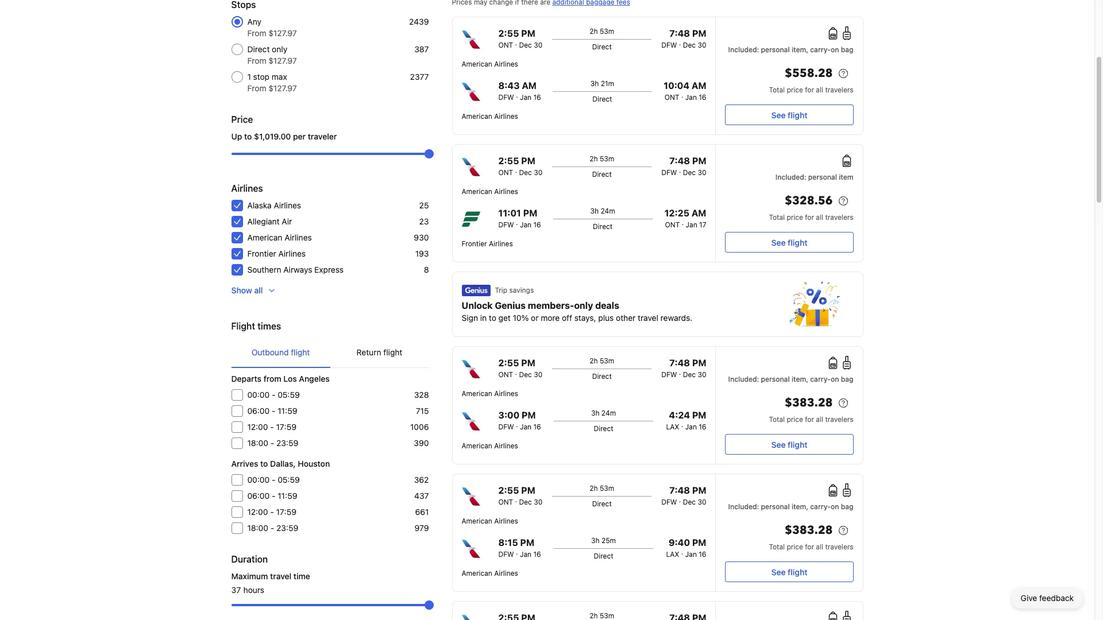 Task type: vqa. For each thing, say whether or not it's contained in the screenshot.
middle to
yes



Task type: describe. For each thing, give the bounding box(es) containing it.
10:04 am ont . jan 16
[[664, 80, 706, 102]]

all for 12:25 am
[[816, 213, 823, 222]]

8
[[424, 265, 429, 275]]

allegiant air
[[247, 217, 292, 226]]

members-
[[528, 301, 574, 311]]

362
[[414, 475, 429, 485]]

pm inside 8:15 pm dfw . jan 16
[[520, 538, 534, 548]]

17:59 for los
[[276, 422, 297, 432]]

airlines up the southern airways express at the top left of the page
[[278, 249, 306, 259]]

only inside unlock genius members-only deals sign in to get 10% or more off stays, plus other travel rewards.
[[574, 301, 593, 311]]

25
[[419, 201, 429, 210]]

on for 10:04 am
[[831, 45, 839, 54]]

21m
[[601, 79, 614, 88]]

3h for 8:43 am
[[591, 79, 599, 88]]

american airlines down air
[[247, 233, 312, 242]]

on for 4:24 pm
[[831, 375, 839, 384]]

30 up 3:00 pm dfw . jan 16
[[534, 371, 543, 379]]

travelers for 10:04 am
[[825, 86, 854, 94]]

direct only from $127.97
[[247, 44, 297, 66]]

. inside 3:00 pm dfw . jan 16
[[516, 421, 518, 429]]

53m for 12:25 am
[[600, 155, 614, 163]]

2h for 11:01 pm
[[590, 155, 598, 163]]

arrives to dallas, houston
[[231, 459, 330, 469]]

2377
[[410, 72, 429, 82]]

dec up 10:04
[[683, 41, 696, 49]]

other
[[616, 313, 636, 323]]

dec up 11:01
[[519, 168, 532, 177]]

- for 390
[[270, 438, 274, 448]]

$127.97 inside any from $127.97
[[268, 28, 297, 38]]

total price for all travelers for 12:25 am
[[769, 213, 854, 222]]

flight times
[[231, 321, 281, 332]]

pm inside 4:24 pm lax . jan 16
[[692, 410, 706, 421]]

american airlines up 11:01
[[462, 187, 518, 196]]

only inside direct only from $127.97
[[272, 44, 287, 54]]

2439
[[409, 17, 429, 26]]

23:59 for dallas,
[[276, 523, 298, 533]]

18:00 for arrives
[[247, 523, 268, 533]]

lax for 9:40 pm
[[666, 550, 679, 559]]

193
[[415, 249, 429, 259]]

2:55 for 8:43
[[498, 28, 519, 38]]

travelers for 9:40 pm
[[825, 543, 854, 552]]

airlines down the 8:43 am dfw . jan 16
[[494, 112, 518, 121]]

flight for 8:43 am
[[788, 110, 808, 120]]

maximum travel time 37 hours
[[231, 572, 310, 595]]

2:55 pm ont . dec 30 for 3:00
[[498, 358, 543, 379]]

give feedback
[[1021, 594, 1074, 603]]

1006
[[410, 422, 429, 432]]

2h 53m for 12:25 am
[[590, 155, 614, 163]]

11:59 for dallas,
[[278, 491, 297, 501]]

37
[[231, 586, 241, 595]]

3h 24m for $383.28
[[591, 409, 616, 418]]

savings
[[509, 286, 534, 295]]

times
[[258, 321, 281, 332]]

30 up 11:01 pm dfw . jan 16
[[534, 168, 543, 177]]

total for 10:04 am
[[769, 86, 785, 94]]

traveler
[[308, 132, 337, 141]]

from inside any from $127.97
[[247, 28, 266, 38]]

3h 25m
[[591, 537, 616, 545]]

11:01 pm dfw . jan 16
[[498, 208, 541, 229]]

jan for 8:15
[[520, 550, 532, 559]]

ont inside 10:04 am ont . jan 16
[[665, 93, 679, 102]]

16 for 11:01 pm
[[533, 221, 541, 229]]

ont inside 12:25 am ont . jan 17
[[665, 221, 680, 229]]

7:48 for 10:04
[[669, 28, 690, 38]]

alaska airlines
[[247, 201, 301, 210]]

stop
[[253, 72, 270, 82]]

genius
[[495, 301, 526, 311]]

24m for $328.56
[[601, 207, 615, 215]]

for for 12:25 am
[[805, 213, 814, 222]]

dfw up 4:24
[[661, 371, 677, 379]]

outbound flight
[[252, 348, 310, 357]]

trip savings
[[495, 286, 534, 295]]

jan for 12:25
[[686, 221, 697, 229]]

rewards.
[[661, 313, 692, 323]]

southern
[[247, 265, 281, 275]]

departs from los angeles
[[231, 374, 330, 384]]

30 up 8:15 pm dfw . jan 16
[[534, 498, 543, 507]]

dallas,
[[270, 459, 296, 469]]

show
[[231, 286, 252, 295]]

return flight
[[357, 348, 402, 357]]

18:00 for departs
[[247, 438, 268, 448]]

ont for 11:01 pm
[[498, 168, 513, 177]]

00:00 for departs
[[247, 390, 270, 400]]

for for 10:04 am
[[805, 86, 814, 94]]

387
[[414, 44, 429, 54]]

outbound
[[252, 348, 289, 357]]

return flight button
[[330, 338, 429, 368]]

17:59 for dallas,
[[276, 507, 297, 517]]

airlines up 3:00
[[494, 390, 518, 398]]

los
[[284, 374, 297, 384]]

show all
[[231, 286, 263, 295]]

7:48 for 12:25
[[669, 156, 690, 166]]

up to $1,019.00 per traveler
[[231, 132, 337, 141]]

price for 4:24 pm
[[787, 415, 803, 424]]

personal for 4:24 pm
[[761, 375, 790, 384]]

00:00 for arrives
[[247, 475, 270, 485]]

- for 661
[[270, 507, 274, 517]]

$328.56
[[785, 193, 833, 209]]

17
[[699, 221, 706, 229]]

off
[[562, 313, 572, 323]]

bag for 4:24 pm
[[841, 375, 854, 384]]

air
[[282, 217, 292, 226]]

duration
[[231, 554, 268, 565]]

from inside 1 stop max from $127.97
[[247, 83, 266, 93]]

airways
[[284, 265, 312, 275]]

12:25
[[665, 208, 690, 218]]

see for 9:40 pm
[[771, 567, 786, 577]]

12:25 am ont . jan 17
[[665, 208, 706, 229]]

per
[[293, 132, 306, 141]]

00:00 - 05:59 for from
[[247, 390, 300, 400]]

$328.56 region
[[725, 192, 854, 213]]

3:00
[[498, 410, 520, 421]]

from
[[264, 374, 281, 384]]

included: for 10:04 am
[[728, 45, 759, 54]]

. inside 8:15 pm dfw . jan 16
[[516, 548, 518, 557]]

to inside unlock genius members-only deals sign in to get 10% or more off stays, plus other travel rewards.
[[489, 313, 496, 323]]

travelers for 12:25 am
[[825, 213, 854, 222]]

dfw inside 11:01 pm dfw . jan 16
[[498, 221, 514, 229]]

1 vertical spatial frontier airlines
[[247, 249, 306, 259]]

30 up 10:04 am ont . jan 16
[[698, 41, 706, 49]]

2:55 for 3:00
[[498, 358, 519, 368]]

0 vertical spatial frontier
[[462, 240, 487, 248]]

airlines down air
[[285, 233, 312, 242]]

personal for 10:04 am
[[761, 45, 790, 54]]

. inside 4:24 pm lax . jan 16
[[681, 421, 683, 429]]

see for 4:24 pm
[[771, 440, 786, 450]]

pm inside 11:01 pm dfw . jan 16
[[523, 208, 537, 218]]

angeles
[[299, 374, 330, 384]]

10:04
[[664, 80, 690, 91]]

18:00 - 23:59 for to
[[247, 523, 298, 533]]

- for 979
[[270, 523, 274, 533]]

am for $328.56
[[692, 208, 706, 218]]

total for 9:40 pm
[[769, 543, 785, 552]]

price
[[231, 114, 253, 125]]

any
[[247, 17, 261, 26]]

jan for 11:01
[[520, 221, 532, 229]]

tab list containing outbound flight
[[231, 338, 429, 369]]

dfw up 10:04
[[661, 41, 677, 49]]

pm inside 3:00 pm dfw . jan 16
[[522, 410, 536, 421]]

bag for 9:40 pm
[[841, 503, 854, 511]]

arrives
[[231, 459, 258, 469]]

30 up '9:40 pm lax . jan 16'
[[698, 498, 706, 507]]

dec up 4:24
[[683, 371, 696, 379]]

to for up to $1,019.00 per traveler
[[244, 132, 252, 141]]

deals
[[595, 301, 619, 311]]

max
[[272, 72, 287, 82]]

see flight for 10:04 am
[[771, 110, 808, 120]]

personal for 12:25 am
[[808, 173, 837, 182]]

airlines up "8:43"
[[494, 60, 518, 68]]

1
[[247, 72, 251, 82]]

airlines down 3:00 pm dfw . jan 16
[[494, 442, 518, 450]]

7:48 pm dfw . dec 30 for 9:40
[[661, 486, 706, 507]]

53m for 9:40 pm
[[600, 484, 614, 493]]

or
[[531, 313, 539, 323]]

jan for 3:00
[[520, 423, 532, 432]]

1 stop max from $127.97
[[247, 72, 297, 93]]

$383.28 for 9:40 pm
[[785, 523, 833, 538]]

included: personal item, carry-on bag for 4:24 pm
[[728, 375, 854, 384]]

included: personal item
[[776, 173, 854, 182]]

plus
[[598, 313, 614, 323]]

on for 9:40 pm
[[831, 503, 839, 511]]

dec up 12:25 on the top right
[[683, 168, 696, 177]]

departs
[[231, 374, 261, 384]]

time
[[294, 572, 310, 582]]

personal for 9:40 pm
[[761, 503, 790, 511]]

from inside direct only from $127.97
[[247, 56, 266, 66]]

allegiant
[[247, 217, 280, 226]]

american airlines down "8:43"
[[462, 112, 518, 121]]

outbound flight button
[[231, 338, 330, 368]]

up
[[231, 132, 242, 141]]

2h 53m for 10:04 am
[[590, 27, 614, 36]]

- for 328
[[272, 390, 275, 400]]

4:24 pm lax . jan 16
[[666, 410, 706, 432]]

2h 53m for 9:40 pm
[[590, 484, 614, 493]]

979
[[415, 523, 429, 533]]

8:15
[[498, 538, 518, 548]]

total for 12:25 am
[[769, 213, 785, 222]]

9:40
[[669, 538, 690, 548]]

see flight button for 9:40 pm
[[725, 562, 854, 583]]

all for 4:24 pm
[[816, 415, 823, 424]]

2h for 3:00 pm
[[590, 357, 598, 365]]

airlines down 11:01 pm dfw . jan 16
[[489, 240, 513, 248]]

give
[[1021, 594, 1037, 603]]

24m for $383.28
[[602, 409, 616, 418]]

see flight button for 10:04 am
[[725, 105, 854, 125]]

3:00 pm dfw . jan 16
[[498, 410, 541, 432]]

12:00 - 17:59 for to
[[247, 507, 297, 517]]

30 up 12:25 am ont . jan 17
[[698, 168, 706, 177]]

carry- for 4:24 pm
[[810, 375, 831, 384]]

stays,
[[574, 313, 596, 323]]

american airlines up "8:43"
[[462, 60, 518, 68]]

3h 21m
[[591, 79, 614, 88]]

carry- for 10:04 am
[[810, 45, 831, 54]]

25m
[[602, 537, 616, 545]]



Task type: locate. For each thing, give the bounding box(es) containing it.
travelers
[[825, 86, 854, 94], [825, 213, 854, 222], [825, 415, 854, 424], [825, 543, 854, 552]]

2:55 pm ont . dec 30 up 3:00
[[498, 358, 543, 379]]

2:55 up "8:43"
[[498, 28, 519, 38]]

am right 10:04
[[692, 80, 706, 91]]

53m for 10:04 am
[[600, 27, 614, 36]]

american airlines up the 8:15 on the left bottom of the page
[[462, 517, 518, 526]]

2 bag from the top
[[841, 375, 854, 384]]

houston
[[298, 459, 330, 469]]

2 $127.97 from the top
[[268, 56, 297, 66]]

7:48 pm dfw . dec 30 for 10:04
[[661, 28, 706, 49]]

direct inside direct only from $127.97
[[247, 44, 270, 54]]

dec up 3:00
[[519, 371, 532, 379]]

3 2h 53m from the top
[[590, 357, 614, 365]]

0 vertical spatial $383.28 region
[[725, 394, 854, 415]]

total price for all travelers
[[769, 86, 854, 94], [769, 213, 854, 222], [769, 415, 854, 424], [769, 543, 854, 552]]

1 vertical spatial 12:00
[[247, 507, 268, 517]]

lax for 4:24 pm
[[666, 423, 679, 432]]

. inside 11:01 pm dfw . jan 16
[[516, 218, 518, 227]]

see for 10:04 am
[[771, 110, 786, 120]]

dfw down 3:00
[[498, 423, 514, 432]]

jan inside '9:40 pm lax . jan 16'
[[685, 550, 697, 559]]

05:59 down los
[[278, 390, 300, 400]]

2 12:00 from the top
[[247, 507, 268, 517]]

1 7:48 pm dfw . dec 30 from the top
[[661, 28, 706, 49]]

2 12:00 - 17:59 from the top
[[247, 507, 297, 517]]

.
[[515, 38, 517, 47], [679, 38, 681, 47], [516, 91, 518, 99], [681, 91, 683, 99], [515, 166, 517, 175], [679, 166, 681, 175], [516, 218, 518, 227], [682, 218, 684, 227], [515, 368, 517, 377], [679, 368, 681, 377], [516, 421, 518, 429], [681, 421, 683, 429], [515, 496, 517, 505], [679, 496, 681, 505], [516, 548, 518, 557], [681, 548, 683, 557]]

0 vertical spatial 06:00
[[247, 406, 270, 416]]

see flight for 4:24 pm
[[771, 440, 808, 450]]

4 2:55 pm ont . dec 30 from the top
[[498, 486, 543, 507]]

$127.97 inside 1 stop max from $127.97
[[268, 83, 297, 93]]

1 vertical spatial 00:00
[[247, 475, 270, 485]]

2 17:59 from the top
[[276, 507, 297, 517]]

0 vertical spatial 05:59
[[278, 390, 300, 400]]

jan for 4:24
[[685, 423, 697, 432]]

dec up "8:43"
[[519, 41, 532, 49]]

3h for 3:00 pm
[[591, 409, 600, 418]]

1 $127.97 from the top
[[268, 28, 297, 38]]

1 vertical spatial included: personal item, carry-on bag
[[728, 375, 854, 384]]

16 inside 4:24 pm lax . jan 16
[[699, 423, 706, 432]]

$127.97 up direct only from $127.97
[[268, 28, 297, 38]]

8:43 am dfw . jan 16
[[498, 80, 541, 102]]

2 53m from the top
[[600, 155, 614, 163]]

2h for 8:15 pm
[[590, 484, 598, 493]]

2 $383.28 from the top
[[785, 523, 833, 538]]

00:00 down the arrives
[[247, 475, 270, 485]]

travel right other on the bottom right of the page
[[638, 313, 658, 323]]

2 vertical spatial bag
[[841, 503, 854, 511]]

0 vertical spatial included: personal item, carry-on bag
[[728, 45, 854, 54]]

0 vertical spatial lax
[[666, 423, 679, 432]]

4 travelers from the top
[[825, 543, 854, 552]]

4 see from the top
[[771, 567, 786, 577]]

3 item, from the top
[[792, 503, 808, 511]]

from up stop
[[247, 56, 266, 66]]

carry- for 9:40 pm
[[810, 503, 831, 511]]

to for arrives to dallas, houston
[[260, 459, 268, 469]]

1 total price for all travelers from the top
[[769, 86, 854, 94]]

1 vertical spatial 12:00 - 17:59
[[247, 507, 297, 517]]

2h 53m for 4:24 pm
[[590, 357, 614, 365]]

05:59 for dallas,
[[278, 475, 300, 485]]

ont for 8:15 pm
[[498, 498, 513, 507]]

1 horizontal spatial frontier
[[462, 240, 487, 248]]

1 $383.28 from the top
[[785, 395, 833, 411]]

1 vertical spatial travel
[[270, 572, 291, 582]]

american
[[462, 60, 492, 68], [462, 112, 492, 121], [462, 187, 492, 196], [247, 233, 282, 242], [462, 390, 492, 398], [462, 442, 492, 450], [462, 517, 492, 526], [462, 569, 492, 578]]

00:00 - 05:59
[[247, 390, 300, 400], [247, 475, 300, 485]]

30 up the 8:43 am dfw . jan 16
[[534, 41, 543, 49]]

1 vertical spatial carry-
[[810, 375, 831, 384]]

0 vertical spatial carry-
[[810, 45, 831, 54]]

2 vertical spatial on
[[831, 503, 839, 511]]

bag for 10:04 am
[[841, 45, 854, 54]]

2:55
[[498, 28, 519, 38], [498, 156, 519, 166], [498, 358, 519, 368], [498, 486, 519, 496]]

930
[[414, 233, 429, 242]]

from down stop
[[247, 83, 266, 93]]

unlock genius members-only deals sign in to get 10% or more off stays, plus other travel rewards.
[[462, 301, 692, 323]]

ont down 10:04
[[665, 93, 679, 102]]

1 horizontal spatial to
[[260, 459, 268, 469]]

return
[[357, 348, 381, 357]]

3 price from the top
[[787, 415, 803, 424]]

0 vertical spatial to
[[244, 132, 252, 141]]

hours
[[243, 586, 264, 595]]

2 horizontal spatial to
[[489, 313, 496, 323]]

17:59 up dallas,
[[276, 422, 297, 432]]

for for 4:24 pm
[[805, 415, 814, 424]]

travel inside maximum travel time 37 hours
[[270, 572, 291, 582]]

for
[[805, 86, 814, 94], [805, 213, 814, 222], [805, 415, 814, 424], [805, 543, 814, 552]]

3 on from the top
[[831, 503, 839, 511]]

3 53m from the top
[[600, 357, 614, 365]]

2 05:59 from the top
[[278, 475, 300, 485]]

pm inside '9:40 pm lax . jan 16'
[[692, 538, 706, 548]]

1 23:59 from the top
[[276, 438, 298, 448]]

$383.28 region for 9:40 pm
[[725, 522, 854, 542]]

1 vertical spatial 24m
[[602, 409, 616, 418]]

sign
[[462, 313, 478, 323]]

9:40 pm lax . jan 16
[[666, 538, 706, 559]]

00:00 - 05:59 down from
[[247, 390, 300, 400]]

7:48 for 4:24
[[669, 358, 690, 368]]

travelers for 4:24 pm
[[825, 415, 854, 424]]

2 vertical spatial item,
[[792, 503, 808, 511]]

- for 437
[[272, 491, 276, 501]]

11:59 down dallas,
[[278, 491, 297, 501]]

0 vertical spatial 11:59
[[278, 406, 297, 416]]

3h for 8:15 pm
[[591, 537, 600, 545]]

1 18:00 from the top
[[247, 438, 268, 448]]

17:59 down dallas,
[[276, 507, 297, 517]]

2 06:00 from the top
[[247, 491, 270, 501]]

2:55 pm ont . dec 30 up 11:01
[[498, 156, 543, 177]]

3 see flight from the top
[[771, 440, 808, 450]]

airlines down 8:15 pm dfw . jan 16
[[494, 569, 518, 578]]

06:00 - 11:59 for from
[[247, 406, 297, 416]]

30 up 4:24 pm lax . jan 16 on the right bottom of page
[[698, 371, 706, 379]]

1 vertical spatial 18:00 - 23:59
[[247, 523, 298, 533]]

2 price from the top
[[787, 213, 803, 222]]

05:59 for los
[[278, 390, 300, 400]]

alaska
[[247, 201, 272, 210]]

jan inside 10:04 am ont . jan 16
[[685, 93, 697, 102]]

american airlines down the 8:15 on the left bottom of the page
[[462, 569, 518, 578]]

dec up 8:15 pm dfw . jan 16
[[519, 498, 532, 507]]

4 see flight from the top
[[771, 567, 808, 577]]

2:55 up the 8:15 on the left bottom of the page
[[498, 486, 519, 496]]

3 total from the top
[[769, 415, 785, 424]]

1 vertical spatial 11:59
[[278, 491, 297, 501]]

1 vertical spatial 06:00 - 11:59
[[247, 491, 297, 501]]

total
[[769, 86, 785, 94], [769, 213, 785, 222], [769, 415, 785, 424], [769, 543, 785, 552]]

3 see from the top
[[771, 440, 786, 450]]

2 2:55 from the top
[[498, 156, 519, 166]]

10%
[[513, 313, 529, 323]]

see flight button for 4:24 pm
[[725, 434, 854, 455]]

1 item, from the top
[[792, 45, 808, 54]]

1 18:00 - 23:59 from the top
[[247, 438, 298, 448]]

get
[[499, 313, 511, 323]]

16 for 4:24 pm
[[699, 423, 706, 432]]

16 inside the 8:43 am dfw . jan 16
[[533, 93, 541, 102]]

lax inside '9:40 pm lax . jan 16'
[[666, 550, 679, 559]]

1 2h 53m from the top
[[590, 27, 614, 36]]

included: personal item, carry-on bag
[[728, 45, 854, 54], [728, 375, 854, 384], [728, 503, 854, 511]]

1 2:55 pm ont . dec 30 from the top
[[498, 28, 543, 49]]

8:15 pm dfw . jan 16
[[498, 538, 541, 559]]

1 vertical spatial from
[[247, 56, 266, 66]]

2 2:55 pm ont . dec 30 from the top
[[498, 156, 543, 177]]

3 7:48 pm dfw . dec 30 from the top
[[661, 358, 706, 379]]

1 vertical spatial 00:00 - 05:59
[[247, 475, 300, 485]]

4 53m from the top
[[600, 484, 614, 493]]

in
[[480, 313, 487, 323]]

2 total from the top
[[769, 213, 785, 222]]

item,
[[792, 45, 808, 54], [792, 375, 808, 384], [792, 503, 808, 511]]

0 vertical spatial 06:00 - 11:59
[[247, 406, 297, 416]]

2:55 pm ont . dec 30 for 8:43
[[498, 28, 543, 49]]

3 2:55 from the top
[[498, 358, 519, 368]]

for for 9:40 pm
[[805, 543, 814, 552]]

flight
[[231, 321, 255, 332]]

16 inside 3:00 pm dfw . jan 16
[[533, 423, 541, 432]]

0 vertical spatial only
[[272, 44, 287, 54]]

4 2h from the top
[[590, 484, 598, 493]]

airlines up alaska
[[231, 183, 263, 194]]

am for $558.28
[[692, 80, 706, 91]]

00:00 down 'departs'
[[247, 390, 270, 400]]

frontier airlines down 11:01
[[462, 240, 513, 248]]

flight
[[788, 110, 808, 120], [788, 238, 808, 247], [291, 348, 310, 357], [383, 348, 402, 357], [788, 440, 808, 450], [788, 567, 808, 577]]

2 travelers from the top
[[825, 213, 854, 222]]

1 vertical spatial $383.28
[[785, 523, 833, 538]]

00:00 - 05:59 for to
[[247, 475, 300, 485]]

1 vertical spatial 06:00
[[247, 491, 270, 501]]

7:48
[[669, 28, 690, 38], [669, 156, 690, 166], [669, 358, 690, 368], [669, 486, 690, 496]]

2:55 up 11:01
[[498, 156, 519, 166]]

0 horizontal spatial frontier
[[247, 249, 276, 259]]

2 on from the top
[[831, 375, 839, 384]]

3 from from the top
[[247, 83, 266, 93]]

715
[[416, 406, 429, 416]]

00:00 - 05:59 down the arrives to dallas, houston
[[247, 475, 300, 485]]

1 vertical spatial item,
[[792, 375, 808, 384]]

2 11:59 from the top
[[278, 491, 297, 501]]

4 2h 53m from the top
[[590, 484, 614, 493]]

0 vertical spatial 24m
[[601, 207, 615, 215]]

1 on from the top
[[831, 45, 839, 54]]

328
[[414, 390, 429, 400]]

4 price from the top
[[787, 543, 803, 552]]

4 7:48 from the top
[[669, 486, 690, 496]]

airlines up 11:01
[[494, 187, 518, 196]]

dfw up 12:25 on the top right
[[661, 168, 677, 177]]

7:48 down rewards.
[[669, 358, 690, 368]]

included: for 4:24 pm
[[728, 375, 759, 384]]

1 12:00 - 17:59 from the top
[[247, 422, 297, 432]]

$383.28 region
[[725, 394, 854, 415], [725, 522, 854, 542]]

7:48 pm dfw . dec 30 up 9:40
[[661, 486, 706, 507]]

2h 53m
[[590, 27, 614, 36], [590, 155, 614, 163], [590, 357, 614, 365], [590, 484, 614, 493]]

2:55 down get
[[498, 358, 519, 368]]

2 06:00 - 11:59 from the top
[[247, 491, 297, 501]]

jan inside 3:00 pm dfw . jan 16
[[520, 423, 532, 432]]

2 2h 53m from the top
[[590, 155, 614, 163]]

1 vertical spatial on
[[831, 375, 839, 384]]

$127.97 up the max
[[268, 56, 297, 66]]

all for 10:04 am
[[816, 86, 823, 94]]

. inside 12:25 am ont . jan 17
[[682, 218, 684, 227]]

7:48 for 9:40
[[669, 486, 690, 496]]

jan inside 12:25 am ont . jan 17
[[686, 221, 697, 229]]

to left dallas,
[[260, 459, 268, 469]]

2 see flight button from the top
[[725, 232, 854, 253]]

12:00 for arrives
[[247, 507, 268, 517]]

2 included: personal item, carry-on bag from the top
[[728, 375, 854, 384]]

23:59
[[276, 438, 298, 448], [276, 523, 298, 533]]

lax down 9:40
[[666, 550, 679, 559]]

16 inside 8:15 pm dfw . jan 16
[[533, 550, 541, 559]]

lax inside 4:24 pm lax . jan 16
[[666, 423, 679, 432]]

23
[[419, 217, 429, 226]]

travel left time at bottom left
[[270, 572, 291, 582]]

. inside '9:40 pm lax . jan 16'
[[681, 548, 683, 557]]

16 inside 10:04 am ont . jan 16
[[699, 93, 706, 102]]

12:00 - 17:59 for from
[[247, 422, 297, 432]]

dfw inside 3:00 pm dfw . jan 16
[[498, 423, 514, 432]]

$127.97 inside direct only from $127.97
[[268, 56, 297, 66]]

item, for 9:40 pm
[[792, 503, 808, 511]]

1 00:00 - 05:59 from the top
[[247, 390, 300, 400]]

0 vertical spatial 12:00
[[247, 422, 268, 432]]

total price for all travelers for 10:04 am
[[769, 86, 854, 94]]

1 06:00 - 11:59 from the top
[[247, 406, 297, 416]]

2 total price for all travelers from the top
[[769, 213, 854, 222]]

dfw down "8:43"
[[498, 93, 514, 102]]

jan inside 8:15 pm dfw . jan 16
[[520, 550, 532, 559]]

2 18:00 from the top
[[247, 523, 268, 533]]

only down any from $127.97
[[272, 44, 287, 54]]

0 vertical spatial 00:00 - 05:59
[[247, 390, 300, 400]]

0 vertical spatial 3h 24m
[[590, 207, 615, 215]]

2 lax from the top
[[666, 550, 679, 559]]

ont up 11:01
[[498, 168, 513, 177]]

1 horizontal spatial travel
[[638, 313, 658, 323]]

1 2:55 from the top
[[498, 28, 519, 38]]

ont for 8:43 am
[[498, 41, 513, 49]]

2 23:59 from the top
[[276, 523, 298, 533]]

0 vertical spatial $127.97
[[268, 28, 297, 38]]

travel
[[638, 313, 658, 323], [270, 572, 291, 582]]

2 7:48 pm dfw . dec 30 from the top
[[661, 156, 706, 177]]

4 7:48 pm dfw . dec 30 from the top
[[661, 486, 706, 507]]

2:55 pm ont . dec 30 up the 8:15 on the left bottom of the page
[[498, 486, 543, 507]]

00:00
[[247, 390, 270, 400], [247, 475, 270, 485]]

am inside 10:04 am ont . jan 16
[[692, 80, 706, 91]]

2:55 pm ont . dec 30 up "8:43"
[[498, 28, 543, 49]]

2 item, from the top
[[792, 375, 808, 384]]

3 7:48 from the top
[[669, 358, 690, 368]]

included: personal item, carry-on bag for 9:40 pm
[[728, 503, 854, 511]]

7:48 pm dfw . dec 30 for 12:25
[[661, 156, 706, 177]]

7:48 up 12:25 on the top right
[[669, 156, 690, 166]]

trip
[[495, 286, 507, 295]]

2 see from the top
[[771, 238, 786, 247]]

0 horizontal spatial frontier airlines
[[247, 249, 306, 259]]

1 bag from the top
[[841, 45, 854, 54]]

$558.28
[[785, 66, 833, 81]]

1 vertical spatial 05:59
[[278, 475, 300, 485]]

2 $383.28 region from the top
[[725, 522, 854, 542]]

frontier up southern
[[247, 249, 276, 259]]

frontier
[[462, 240, 487, 248], [247, 249, 276, 259]]

3 included: personal item, carry-on bag from the top
[[728, 503, 854, 511]]

1 vertical spatial 23:59
[[276, 523, 298, 533]]

0 horizontal spatial to
[[244, 132, 252, 141]]

all
[[816, 86, 823, 94], [816, 213, 823, 222], [254, 286, 263, 295], [816, 415, 823, 424], [816, 543, 823, 552]]

2 for from the top
[[805, 213, 814, 222]]

1 included: personal item, carry-on bag from the top
[[728, 45, 854, 54]]

2 vertical spatial from
[[247, 83, 266, 93]]

7:48 up 10:04
[[669, 28, 690, 38]]

3h
[[591, 79, 599, 88], [590, 207, 599, 215], [591, 409, 600, 418], [591, 537, 600, 545]]

1 see flight button from the top
[[725, 105, 854, 125]]

1 from from the top
[[247, 28, 266, 38]]

1 vertical spatial 17:59
[[276, 507, 297, 517]]

1 travelers from the top
[[825, 86, 854, 94]]

53m for 4:24 pm
[[600, 357, 614, 365]]

11:01
[[498, 208, 521, 218]]

$1,019.00
[[254, 132, 291, 141]]

1 06:00 from the top
[[247, 406, 270, 416]]

4 total from the top
[[769, 543, 785, 552]]

1 05:59 from the top
[[278, 390, 300, 400]]

all for 9:40 pm
[[816, 543, 823, 552]]

flight for 8:15 pm
[[788, 567, 808, 577]]

661
[[415, 507, 429, 517]]

1 total from the top
[[769, 86, 785, 94]]

16 for 10:04 am
[[699, 93, 706, 102]]

1 horizontal spatial only
[[574, 301, 593, 311]]

1 horizontal spatial frontier airlines
[[462, 240, 513, 248]]

06:00 for arrives
[[247, 491, 270, 501]]

2 2h from the top
[[590, 155, 598, 163]]

dfw down the 8:15 on the left bottom of the page
[[498, 550, 514, 559]]

1 17:59 from the top
[[276, 422, 297, 432]]

airlines up the 8:15 on the left bottom of the page
[[494, 517, 518, 526]]

1 53m from the top
[[600, 27, 614, 36]]

2 carry- from the top
[[810, 375, 831, 384]]

to right up
[[244, 132, 252, 141]]

12:00 - 17:59
[[247, 422, 297, 432], [247, 507, 297, 517]]

12:00 up duration
[[247, 507, 268, 517]]

express
[[314, 265, 344, 275]]

06:00 down 'departs'
[[247, 406, 270, 416]]

3 carry- from the top
[[810, 503, 831, 511]]

24m
[[601, 207, 615, 215], [602, 409, 616, 418]]

0 vertical spatial 17:59
[[276, 422, 297, 432]]

06:00 - 11:59 down the arrives to dallas, houston
[[247, 491, 297, 501]]

3 $127.97 from the top
[[268, 83, 297, 93]]

total for 4:24 pm
[[769, 415, 785, 424]]

jan for 10:04
[[685, 93, 697, 102]]

to
[[244, 132, 252, 141], [489, 313, 496, 323], [260, 459, 268, 469]]

$558.28 region
[[725, 64, 854, 85]]

1 vertical spatial 3h 24m
[[591, 409, 616, 418]]

travel inside unlock genius members-only deals sign in to get 10% or more off stays, plus other travel rewards.
[[638, 313, 658, 323]]

$127.97 down the max
[[268, 83, 297, 93]]

3h for 11:01 pm
[[590, 207, 599, 215]]

0 vertical spatial 12:00 - 17:59
[[247, 422, 297, 432]]

0 vertical spatial on
[[831, 45, 839, 54]]

16
[[533, 93, 541, 102], [699, 93, 706, 102], [533, 221, 541, 229], [533, 423, 541, 432], [699, 423, 706, 432], [533, 550, 541, 559], [699, 550, 706, 559]]

am inside 12:25 am ont . jan 17
[[692, 208, 706, 218]]

2 vertical spatial to
[[260, 459, 268, 469]]

frontier airlines up southern
[[247, 249, 306, 259]]

16 inside '9:40 pm lax . jan 16'
[[699, 550, 706, 559]]

airlines up air
[[274, 201, 301, 210]]

0 vertical spatial 18:00 - 23:59
[[247, 438, 298, 448]]

genius image
[[789, 282, 840, 328], [462, 285, 490, 296], [462, 285, 490, 296]]

on
[[831, 45, 839, 54], [831, 375, 839, 384], [831, 503, 839, 511]]

-
[[272, 390, 275, 400], [272, 406, 276, 416], [270, 422, 274, 432], [270, 438, 274, 448], [272, 475, 275, 485], [272, 491, 276, 501], [270, 507, 274, 517], [270, 523, 274, 533]]

ont up 3:00
[[498, 371, 513, 379]]

from down any
[[247, 28, 266, 38]]

1 price from the top
[[787, 86, 803, 94]]

23:59 up dallas,
[[276, 438, 298, 448]]

12:00 - 17:59 down the arrives to dallas, houston
[[247, 507, 297, 517]]

1 vertical spatial $383.28 region
[[725, 522, 854, 542]]

see flight button
[[725, 105, 854, 125], [725, 232, 854, 253], [725, 434, 854, 455], [725, 562, 854, 583]]

0 vertical spatial bag
[[841, 45, 854, 54]]

2 00:00 - 05:59 from the top
[[247, 475, 300, 485]]

lax down 4:24
[[666, 423, 679, 432]]

1 vertical spatial frontier
[[247, 249, 276, 259]]

dfw up 9:40
[[661, 498, 677, 507]]

1 vertical spatial bag
[[841, 375, 854, 384]]

item, for 10:04 am
[[792, 45, 808, 54]]

18:00 - 23:59 for from
[[247, 438, 298, 448]]

2h for 8:43 am
[[590, 27, 598, 36]]

0 vertical spatial 00:00
[[247, 390, 270, 400]]

dfw inside 8:15 pm dfw . jan 16
[[498, 550, 514, 559]]

12:00 up the arrives
[[247, 422, 268, 432]]

ont up the 8:15 on the left bottom of the page
[[498, 498, 513, 507]]

. inside 10:04 am ont . jan 16
[[681, 91, 683, 99]]

0 vertical spatial $383.28
[[785, 395, 833, 411]]

jan inside 11:01 pm dfw . jan 16
[[520, 221, 532, 229]]

tab list
[[231, 338, 429, 369]]

1 11:59 from the top
[[278, 406, 297, 416]]

frontier right 930
[[462, 240, 487, 248]]

1 vertical spatial to
[[489, 313, 496, 323]]

only up stays,
[[574, 301, 593, 311]]

2 vertical spatial included: personal item, carry-on bag
[[728, 503, 854, 511]]

4 total price for all travelers from the top
[[769, 543, 854, 552]]

2:55 pm ont . dec 30 for 8:15
[[498, 486, 543, 507]]

1 vertical spatial 18:00
[[247, 523, 268, 533]]

dfw down 11:01
[[498, 221, 514, 229]]

18:00 up the arrives
[[247, 438, 268, 448]]

1 carry- from the top
[[810, 45, 831, 54]]

more
[[541, 313, 560, 323]]

11:59 for los
[[278, 406, 297, 416]]

4 2:55 from the top
[[498, 486, 519, 496]]

. inside the 8:43 am dfw . jan 16
[[516, 91, 518, 99]]

2 00:00 from the top
[[247, 475, 270, 485]]

7:48 pm dfw . dec 30 up 12:25 on the top right
[[661, 156, 706, 177]]

any from $127.97
[[247, 17, 297, 38]]

1 $383.28 region from the top
[[725, 394, 854, 415]]

1 for from the top
[[805, 86, 814, 94]]

flight for 11:01 pm
[[788, 238, 808, 247]]

4 for from the top
[[805, 543, 814, 552]]

0 vertical spatial frontier airlines
[[462, 240, 513, 248]]

show all button
[[227, 280, 281, 301]]

18:00 - 23:59
[[247, 438, 298, 448], [247, 523, 298, 533]]

3 2h from the top
[[590, 357, 598, 365]]

jan for 9:40
[[685, 550, 697, 559]]

included: personal item, carry-on bag for 10:04 am
[[728, 45, 854, 54]]

1 see from the top
[[771, 110, 786, 120]]

$127.97
[[268, 28, 297, 38], [268, 56, 297, 66], [268, 83, 297, 93]]

4:24
[[669, 410, 690, 421]]

all inside button
[[254, 286, 263, 295]]

3 2:55 pm ont . dec 30 from the top
[[498, 358, 543, 379]]

american airlines down 3:00
[[462, 442, 518, 450]]

ont up "8:43"
[[498, 41, 513, 49]]

8:43
[[498, 80, 520, 91]]

jan inside the 8:43 am dfw . jan 16
[[520, 93, 532, 102]]

1 12:00 from the top
[[247, 422, 268, 432]]

carry-
[[810, 45, 831, 54], [810, 375, 831, 384], [810, 503, 831, 511]]

3 travelers from the top
[[825, 415, 854, 424]]

american airlines up 3:00
[[462, 390, 518, 398]]

7:48 pm dfw . dec 30 up 4:24
[[661, 358, 706, 379]]

0 horizontal spatial only
[[272, 44, 287, 54]]

0 vertical spatial 18:00
[[247, 438, 268, 448]]

16 inside 11:01 pm dfw . jan 16
[[533, 221, 541, 229]]

see flight for 9:40 pm
[[771, 567, 808, 577]]

16 for 8:43 am
[[533, 93, 541, 102]]

7:48 pm dfw . dec 30 up 10:04
[[661, 28, 706, 49]]

1 vertical spatial $127.97
[[268, 56, 297, 66]]

0 vertical spatial item,
[[792, 45, 808, 54]]

06:00 down the arrives
[[247, 491, 270, 501]]

0 vertical spatial from
[[247, 28, 266, 38]]

$383.28 region for 4:24 pm
[[725, 394, 854, 415]]

12:00 - 17:59 up the arrives to dallas, houston
[[247, 422, 297, 432]]

jan inside 4:24 pm lax . jan 16
[[685, 423, 697, 432]]

see flight
[[771, 110, 808, 120], [771, 238, 808, 247], [771, 440, 808, 450], [771, 567, 808, 577]]

2 7:48 from the top
[[669, 156, 690, 166]]

item
[[839, 173, 854, 182]]

0 vertical spatial 23:59
[[276, 438, 298, 448]]

1 vertical spatial lax
[[666, 550, 679, 559]]

ont down 12:25 on the top right
[[665, 221, 680, 229]]

390
[[414, 438, 429, 448]]

see
[[771, 110, 786, 120], [771, 238, 786, 247], [771, 440, 786, 450], [771, 567, 786, 577]]

3 for from the top
[[805, 415, 814, 424]]

dfw inside the 8:43 am dfw . jan 16
[[498, 93, 514, 102]]

2 vertical spatial $127.97
[[268, 83, 297, 93]]

only
[[272, 44, 287, 54], [574, 301, 593, 311]]

am inside the 8:43 am dfw . jan 16
[[522, 80, 537, 91]]

from
[[247, 28, 266, 38], [247, 56, 266, 66], [247, 83, 266, 93]]

give feedback button
[[1012, 588, 1083, 609]]

23:59 for los
[[276, 438, 298, 448]]

3 bag from the top
[[841, 503, 854, 511]]

2 vertical spatial carry-
[[810, 503, 831, 511]]

flight for 3:00 pm
[[788, 440, 808, 450]]

dec up 9:40
[[683, 498, 696, 507]]

05:59 down dallas,
[[278, 475, 300, 485]]

0 horizontal spatial travel
[[270, 572, 291, 582]]

1 vertical spatial only
[[574, 301, 593, 311]]

0 vertical spatial travel
[[638, 313, 658, 323]]

06:00 for departs
[[247, 406, 270, 416]]

18:00 - 23:59 up duration
[[247, 523, 298, 533]]

06:00 - 11:59 down from
[[247, 406, 297, 416]]

7:48 pm dfw . dec 30 for 4:24
[[661, 358, 706, 379]]

pm
[[521, 28, 535, 38], [692, 28, 706, 38], [521, 156, 535, 166], [692, 156, 706, 166], [523, 208, 537, 218], [521, 358, 535, 368], [692, 358, 706, 368], [522, 410, 536, 421], [692, 410, 706, 421], [521, 486, 535, 496], [692, 486, 706, 496], [520, 538, 534, 548], [692, 538, 706, 548]]



